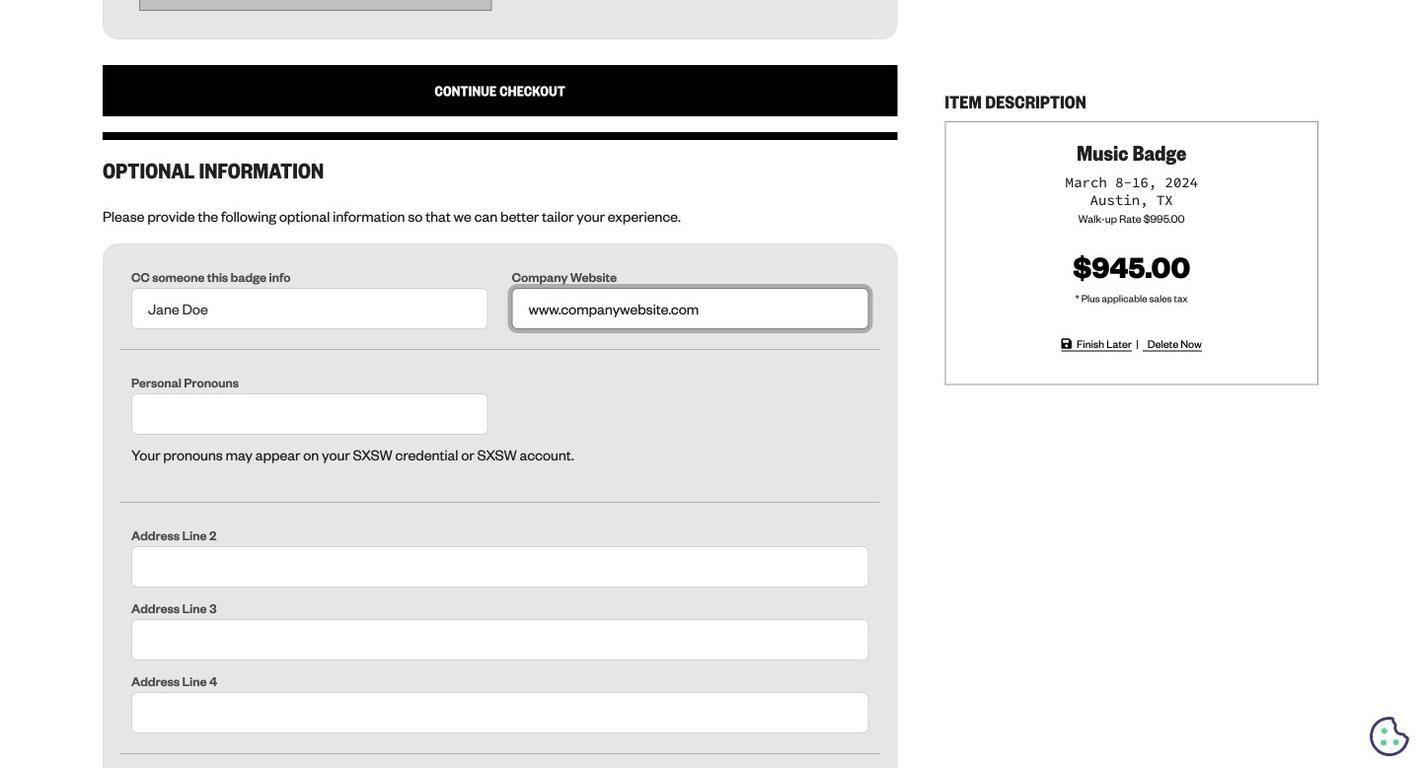 Task type: describe. For each thing, give the bounding box(es) containing it.
save image
[[1061, 338, 1072, 350]]



Task type: vqa. For each thing, say whether or not it's contained in the screenshot.
the Prepay for a Official SXSW Poster (to be picked up at the SXSW General Store in March). Fill in the box below with the quantity you'd like to pre-pay for. Merchandise credits may be used only at the in-person SXSW Conference & Festivals in Austin, Texas and not at SXSW's online store. All sales are final. 'image'
no



Task type: locate. For each thing, give the bounding box(es) containing it.
cookie preferences image
[[1370, 717, 1409, 757]]

None submit
[[103, 65, 897, 117]]

dialog
[[0, 0, 1421, 769]]

someone@something.com text field
[[131, 288, 488, 330]]

None text field
[[512, 288, 869, 330], [131, 547, 869, 588], [512, 288, 869, 330], [131, 547, 869, 588]]

None text field
[[131, 620, 869, 661], [131, 693, 869, 734], [131, 620, 869, 661], [131, 693, 869, 734]]



